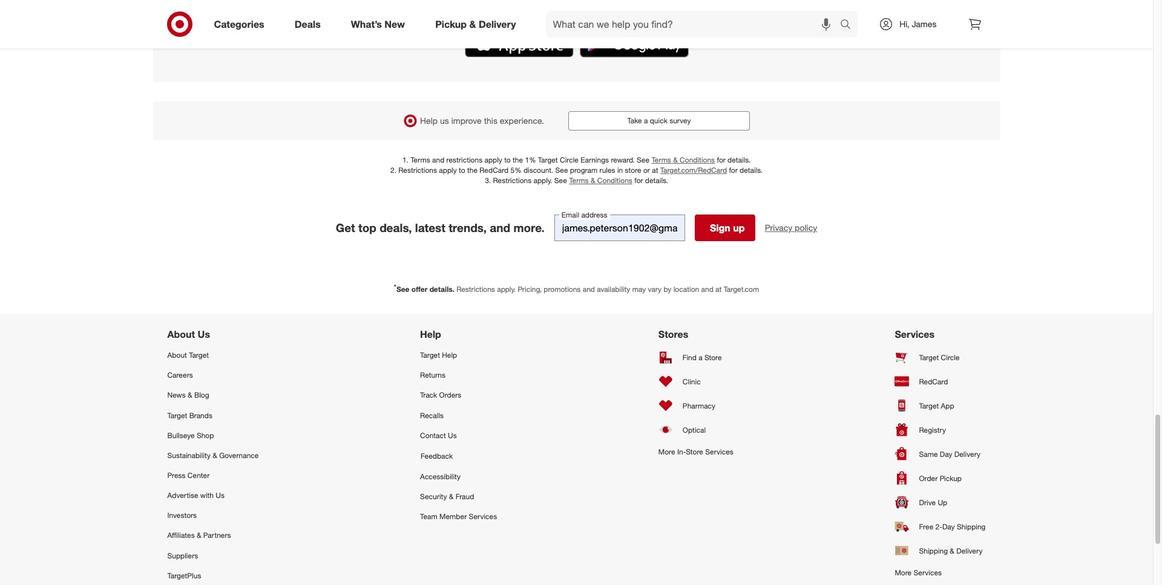 Task type: describe. For each thing, give the bounding box(es) containing it.
quick
[[650, 116, 668, 125]]

target for target help
[[420, 351, 440, 360]]

up
[[733, 222, 745, 234]]

us for about us
[[198, 329, 210, 341]]

this
[[484, 115, 498, 126]]

app
[[941, 402, 954, 411]]

deals link
[[284, 11, 336, 38]]

take a quick survey
[[627, 116, 691, 125]]

store for a
[[705, 353, 722, 362]]

security & fraud
[[420, 493, 474, 502]]

a for store
[[699, 353, 703, 362]]

categories
[[214, 18, 264, 30]]

target.com/redcard link
[[660, 166, 727, 175]]

investors
[[167, 512, 197, 521]]

a for quick
[[644, 116, 648, 125]]

free
[[919, 523, 933, 532]]

get
[[336, 221, 355, 235]]

target.com
[[724, 285, 759, 294]]

registry
[[919, 426, 946, 435]]

0 horizontal spatial the
[[467, 166, 478, 175]]

1 horizontal spatial apply
[[485, 155, 502, 164]]

track orders link
[[420, 386, 497, 406]]

search
[[835, 19, 864, 31]]

target brands
[[167, 411, 212, 420]]

order
[[919, 474, 938, 483]]

target for target circle
[[919, 353, 939, 362]]

track
[[420, 391, 437, 400]]

free 2-day shipping
[[919, 523, 986, 532]]

1 horizontal spatial conditions
[[680, 155, 715, 164]]

drive
[[919, 499, 936, 508]]

deals
[[295, 18, 321, 30]]

location
[[673, 285, 699, 294]]

accessibility
[[420, 473, 461, 482]]

discount.
[[523, 166, 553, 175]]

target app
[[919, 402, 954, 411]]

help us improve this experience.
[[420, 115, 544, 126]]

advertise
[[167, 492, 198, 501]]

what's new link
[[341, 11, 420, 38]]

and inside 1. terms and restrictions apply to the 1% target circle earnings reward. see terms & conditions for details. 2. restrictions apply to the redcard 5% discount. see program rules in store or at target.com/redcard for details. 3. restrictions apply. see terms & conditions for details.
[[432, 155, 444, 164]]

1 horizontal spatial us
[[216, 492, 225, 501]]

take
[[627, 116, 642, 125]]

& for news & blog
[[188, 391, 192, 400]]

hi, james
[[900, 19, 937, 29]]

0 horizontal spatial to
[[459, 166, 465, 175]]

apply. inside * see offer details. restrictions apply. pricing, promotions and availability may vary by location and at target.com
[[497, 285, 516, 294]]

recalls
[[420, 411, 444, 420]]

target for target app
[[919, 402, 939, 411]]

apply. inside 1. terms and restrictions apply to the 1% target circle earnings reward. see terms & conditions for details. 2. restrictions apply to the redcard 5% discount. see program rules in store or at target.com/redcard for details. 3. restrictions apply. see terms & conditions for details.
[[534, 176, 552, 185]]

james
[[912, 19, 937, 29]]

privacy policy link
[[765, 222, 817, 234]]

what's
[[351, 18, 382, 30]]

feedback button
[[420, 446, 497, 467]]

categories link
[[204, 11, 279, 38]]

1 horizontal spatial redcard
[[919, 377, 948, 387]]

bullseye
[[167, 431, 195, 440]]

brands
[[189, 411, 212, 420]]

*
[[394, 283, 396, 291]]

more services
[[895, 569, 942, 578]]

news & blog link
[[167, 386, 259, 406]]

shipping & delivery link
[[895, 539, 986, 564]]

pharmacy
[[683, 402, 715, 411]]

target help
[[420, 351, 457, 360]]

about for about target
[[167, 351, 187, 360]]

by
[[664, 285, 671, 294]]

security & fraud link
[[420, 487, 497, 507]]

store for in-
[[686, 448, 703, 457]]

center
[[188, 472, 210, 481]]

vary
[[648, 285, 662, 294]]

policy
[[795, 223, 817, 233]]

hi,
[[900, 19, 909, 29]]

suppliers link
[[167, 546, 259, 566]]

1.
[[402, 155, 409, 164]]

registry link
[[895, 418, 986, 443]]

circle inside 1. terms and restrictions apply to the 1% target circle earnings reward. see terms & conditions for details. 2. restrictions apply to the redcard 5% discount. see program rules in store or at target.com/redcard for details. 3. restrictions apply. see terms & conditions for details.
[[560, 155, 579, 164]]

or
[[643, 166, 650, 175]]

target help link
[[420, 346, 497, 366]]

3.
[[485, 176, 491, 185]]

delivery for same day delivery
[[954, 450, 981, 459]]

affiliates & partners
[[167, 532, 231, 541]]

investors link
[[167, 506, 259, 526]]

sustainability & governance link
[[167, 446, 259, 466]]

terms & conditions link for 3. restrictions apply. see
[[569, 176, 632, 185]]

track orders
[[420, 391, 461, 400]]

press center link
[[167, 466, 259, 486]]

help for help us improve this experience.
[[420, 115, 438, 126]]

feedback
[[421, 452, 453, 461]]

* see offer details. restrictions apply. pricing, promotions and availability may vary by location and at target.com
[[394, 283, 759, 294]]

rules
[[599, 166, 615, 175]]

improve
[[451, 115, 482, 126]]

fraud
[[456, 493, 474, 502]]

earnings
[[581, 155, 609, 164]]

top
[[358, 221, 376, 235]]

order pickup link
[[895, 467, 986, 491]]

1 vertical spatial circle
[[941, 353, 960, 362]]

0 horizontal spatial apply
[[439, 166, 457, 175]]

contact us
[[420, 431, 457, 440]]

more for more in-store services
[[658, 448, 675, 457]]

suppliers
[[167, 552, 198, 561]]

survey
[[670, 116, 691, 125]]

and left more.
[[490, 221, 510, 235]]

0 horizontal spatial pickup
[[435, 18, 467, 30]]

1%
[[525, 155, 536, 164]]

up
[[938, 499, 947, 508]]

us for contact us
[[448, 431, 457, 440]]

promotions
[[544, 285, 581, 294]]



Task type: locate. For each thing, give the bounding box(es) containing it.
the up 5%
[[513, 155, 523, 164]]

terms & conditions link down rules
[[569, 176, 632, 185]]

bullseye shop
[[167, 431, 214, 440]]

target down about us
[[189, 351, 209, 360]]

pharmacy link
[[658, 394, 733, 418]]

target brands link
[[167, 406, 259, 426]]

0 vertical spatial day
[[940, 450, 952, 459]]

& for shipping & delivery
[[950, 547, 954, 556]]

1 horizontal spatial shipping
[[957, 523, 986, 532]]

see inside * see offer details. restrictions apply. pricing, promotions and availability may vary by location and at target.com
[[396, 285, 409, 294]]

0 vertical spatial terms & conditions link
[[652, 155, 715, 164]]

news & blog
[[167, 391, 209, 400]]

1 horizontal spatial for
[[717, 155, 726, 164]]

1 horizontal spatial terms
[[569, 176, 589, 185]]

pickup right order at the right
[[940, 474, 962, 483]]

sign
[[710, 222, 730, 234]]

a right find
[[699, 353, 703, 362]]

0 vertical spatial help
[[420, 115, 438, 126]]

returns link
[[420, 366, 497, 386]]

0 horizontal spatial apply.
[[497, 285, 516, 294]]

0 horizontal spatial store
[[686, 448, 703, 457]]

careers
[[167, 371, 193, 380]]

& inside security & fraud link
[[449, 493, 454, 502]]

help left us
[[420, 115, 438, 126]]

more down shipping & delivery link
[[895, 569, 912, 578]]

1 vertical spatial redcard
[[919, 377, 948, 387]]

a inside 'link'
[[699, 353, 703, 362]]

1 about from the top
[[167, 329, 195, 341]]

trends,
[[449, 221, 487, 235]]

2 horizontal spatial for
[[729, 166, 738, 175]]

0 horizontal spatial us
[[198, 329, 210, 341]]

0 horizontal spatial circle
[[560, 155, 579, 164]]

0 vertical spatial us
[[198, 329, 210, 341]]

1 vertical spatial about
[[167, 351, 187, 360]]

same day delivery
[[919, 450, 981, 459]]

and left availability at right
[[583, 285, 595, 294]]

privacy policy
[[765, 223, 817, 233]]

2 horizontal spatial terms
[[652, 155, 671, 164]]

us right contact
[[448, 431, 457, 440]]

1 horizontal spatial to
[[504, 155, 511, 164]]

orders
[[439, 391, 461, 400]]

with
[[200, 492, 214, 501]]

2 vertical spatial us
[[216, 492, 225, 501]]

restrictions
[[446, 155, 482, 164]]

sustainability & governance
[[167, 451, 259, 461]]

1 vertical spatial for
[[729, 166, 738, 175]]

2-
[[935, 523, 942, 532]]

1 vertical spatial at
[[715, 285, 722, 294]]

0 vertical spatial about
[[167, 329, 195, 341]]

1 horizontal spatial store
[[705, 353, 722, 362]]

1 horizontal spatial pickup
[[940, 474, 962, 483]]

1. terms and restrictions apply to the 1% target circle earnings reward. see terms & conditions for details. 2. restrictions apply to the redcard 5% discount. see program rules in store or at target.com/redcard for details. 3. restrictions apply. see terms & conditions for details.
[[390, 155, 763, 185]]

0 horizontal spatial for
[[634, 176, 643, 185]]

1 vertical spatial apply.
[[497, 285, 516, 294]]

redcard up 'target app'
[[919, 377, 948, 387]]

& inside pickup & delivery link
[[469, 18, 476, 30]]

circle up program
[[560, 155, 579, 164]]

see
[[637, 155, 650, 164], [555, 166, 568, 175], [554, 176, 567, 185], [396, 285, 409, 294]]

0 vertical spatial delivery
[[479, 18, 516, 30]]

1 vertical spatial the
[[467, 166, 478, 175]]

& for sustainability & governance
[[213, 451, 217, 461]]

apply up 3.
[[485, 155, 502, 164]]

delivery for shipping & delivery
[[956, 547, 983, 556]]

more left the in- on the bottom right
[[658, 448, 675, 457]]

terms
[[411, 155, 430, 164], [652, 155, 671, 164], [569, 176, 589, 185]]

1 vertical spatial restrictions
[[493, 176, 532, 185]]

0 horizontal spatial shipping
[[919, 547, 948, 556]]

terms & conditions link up target.com/redcard
[[652, 155, 715, 164]]

conditions down in
[[597, 176, 632, 185]]

2 vertical spatial delivery
[[956, 547, 983, 556]]

press
[[167, 472, 185, 481]]

for
[[717, 155, 726, 164], [729, 166, 738, 175], [634, 176, 643, 185]]

0 vertical spatial to
[[504, 155, 511, 164]]

terms & conditions link for 1. terms and restrictions apply to the 1% target circle earnings reward. see
[[652, 155, 715, 164]]

us
[[440, 115, 449, 126]]

store
[[705, 353, 722, 362], [686, 448, 703, 457]]

store
[[625, 166, 641, 175]]

apply down restrictions
[[439, 166, 457, 175]]

0 vertical spatial the
[[513, 155, 523, 164]]

blog
[[194, 391, 209, 400]]

apply. left the pricing,
[[497, 285, 516, 294]]

day right free
[[942, 523, 955, 532]]

1 vertical spatial store
[[686, 448, 703, 457]]

0 horizontal spatial more
[[658, 448, 675, 457]]

availability
[[597, 285, 630, 294]]

the down restrictions
[[467, 166, 478, 175]]

2 about from the top
[[167, 351, 187, 360]]

recalls link
[[420, 406, 497, 426]]

pickup & delivery
[[435, 18, 516, 30]]

target up redcard link
[[919, 353, 939, 362]]

0 horizontal spatial terms
[[411, 155, 430, 164]]

0 vertical spatial for
[[717, 155, 726, 164]]

redcard link
[[895, 370, 986, 394]]

0 vertical spatial circle
[[560, 155, 579, 164]]

target up discount.
[[538, 155, 558, 164]]

shipping & delivery
[[919, 547, 983, 556]]

get it on google play image
[[580, 25, 689, 58]]

restrictions inside * see offer details. restrictions apply. pricing, promotions and availability may vary by location and at target.com
[[456, 285, 495, 294]]

restrictions down 5%
[[493, 176, 532, 185]]

0 vertical spatial redcard
[[480, 166, 509, 175]]

1 vertical spatial more
[[895, 569, 912, 578]]

conditions up target.com/redcard
[[680, 155, 715, 164]]

privacy
[[765, 223, 792, 233]]

& inside affiliates & partners link
[[197, 532, 201, 541]]

1 horizontal spatial the
[[513, 155, 523, 164]]

store down optical link
[[686, 448, 703, 457]]

help up target help
[[420, 329, 441, 341]]

member
[[439, 513, 467, 522]]

services down fraud
[[469, 513, 497, 522]]

services down optical link
[[705, 448, 733, 457]]

1 vertical spatial to
[[459, 166, 465, 175]]

download on the appstore image
[[465, 25, 573, 58]]

1 horizontal spatial a
[[699, 353, 703, 362]]

get top deals, latest trends, and more.
[[336, 221, 545, 235]]

services up target circle
[[895, 329, 935, 341]]

returns
[[420, 371, 446, 380]]

1 vertical spatial shipping
[[919, 547, 948, 556]]

latest
[[415, 221, 445, 235]]

pickup right the new
[[435, 18, 467, 30]]

pickup
[[435, 18, 467, 30], [940, 474, 962, 483]]

advertise with us
[[167, 492, 225, 501]]

help inside target help link
[[442, 351, 457, 360]]

redcard up 3.
[[480, 166, 509, 175]]

& inside sustainability & governance link
[[213, 451, 217, 461]]

sustainability
[[167, 451, 211, 461]]

1 vertical spatial apply
[[439, 166, 457, 175]]

and right the location
[[701, 285, 713, 294]]

help up returns link
[[442, 351, 457, 360]]

at inside * see offer details. restrictions apply. pricing, promotions and availability may vary by location and at target.com
[[715, 285, 722, 294]]

stores
[[658, 329, 688, 341]]

a inside button
[[644, 116, 648, 125]]

contact us link
[[420, 426, 497, 446]]

at inside 1. terms and restrictions apply to the 1% target circle earnings reward. see terms & conditions for details. 2. restrictions apply to the redcard 5% discount. see program rules in store or at target.com/redcard for details. 3. restrictions apply. see terms & conditions for details.
[[652, 166, 658, 175]]

0 vertical spatial apply
[[485, 155, 502, 164]]

conditions
[[680, 155, 715, 164], [597, 176, 632, 185]]

1 vertical spatial terms & conditions link
[[569, 176, 632, 185]]

team
[[420, 513, 437, 522]]

circle up redcard link
[[941, 353, 960, 362]]

2 vertical spatial help
[[442, 351, 457, 360]]

drive up
[[919, 499, 947, 508]]

apply. down discount.
[[534, 176, 552, 185]]

pickup & delivery link
[[425, 11, 531, 38]]

program
[[570, 166, 597, 175]]

0 vertical spatial shipping
[[957, 523, 986, 532]]

to up 5%
[[504, 155, 511, 164]]

details. inside * see offer details. restrictions apply. pricing, promotions and availability may vary by location and at target.com
[[430, 285, 454, 294]]

pricing,
[[518, 285, 542, 294]]

target left app
[[919, 402, 939, 411]]

restrictions left the pricing,
[[456, 285, 495, 294]]

may
[[632, 285, 646, 294]]

0 vertical spatial apply.
[[534, 176, 552, 185]]

0 vertical spatial at
[[652, 166, 658, 175]]

find a store
[[683, 353, 722, 362]]

and
[[432, 155, 444, 164], [490, 221, 510, 235], [583, 285, 595, 294], [701, 285, 713, 294]]

security
[[420, 493, 447, 502]]

about for about us
[[167, 329, 195, 341]]

shipping up more services link
[[919, 547, 948, 556]]

and left restrictions
[[432, 155, 444, 164]]

shipping up shipping & delivery
[[957, 523, 986, 532]]

0 vertical spatial pickup
[[435, 18, 467, 30]]

2 horizontal spatial us
[[448, 431, 457, 440]]

0 vertical spatial restrictions
[[398, 166, 437, 175]]

services down shipping & delivery link
[[914, 569, 942, 578]]

& for pickup & delivery
[[469, 18, 476, 30]]

to down restrictions
[[459, 166, 465, 175]]

apply.
[[534, 176, 552, 185], [497, 285, 516, 294]]

team member services link
[[420, 507, 497, 527]]

1 vertical spatial a
[[699, 353, 703, 362]]

& for affiliates & partners
[[197, 532, 201, 541]]

experience.
[[500, 115, 544, 126]]

target.com/redcard
[[660, 166, 727, 175]]

What can we help you find? suggestions appear below search field
[[546, 11, 843, 38]]

& inside news & blog link
[[188, 391, 192, 400]]

about inside 'link'
[[167, 351, 187, 360]]

redcard inside 1. terms and restrictions apply to the 1% target circle earnings reward. see terms & conditions for details. 2. restrictions apply to the redcard 5% discount. see program rules in store or at target.com/redcard for details. 3. restrictions apply. see terms & conditions for details.
[[480, 166, 509, 175]]

restrictions down 1.
[[398, 166, 437, 175]]

help for help
[[420, 329, 441, 341]]

0 horizontal spatial terms & conditions link
[[569, 176, 632, 185]]

what's new
[[351, 18, 405, 30]]

target inside 1. terms and restrictions apply to the 1% target circle earnings reward. see terms & conditions for details. 2. restrictions apply to the redcard 5% discount. see program rules in store or at target.com/redcard for details. 3. restrictions apply. see terms & conditions for details.
[[538, 155, 558, 164]]

& inside shipping & delivery link
[[950, 547, 954, 556]]

store inside 'link'
[[705, 353, 722, 362]]

find a store link
[[658, 346, 733, 370]]

0 horizontal spatial at
[[652, 166, 658, 175]]

at right "or"
[[652, 166, 658, 175]]

more
[[658, 448, 675, 457], [895, 569, 912, 578]]

us right with
[[216, 492, 225, 501]]

2.
[[390, 166, 396, 175]]

1 horizontal spatial terms & conditions link
[[652, 155, 715, 164]]

2 vertical spatial for
[[634, 176, 643, 185]]

target down news
[[167, 411, 187, 420]]

for down store
[[634, 176, 643, 185]]

optical link
[[658, 418, 733, 443]]

1 horizontal spatial more
[[895, 569, 912, 578]]

1 horizontal spatial apply.
[[534, 176, 552, 185]]

targetplus
[[167, 572, 201, 581]]

apply
[[485, 155, 502, 164], [439, 166, 457, 175]]

day right same
[[940, 450, 952, 459]]

more in-store services
[[658, 448, 733, 457]]

for up target.com/redcard
[[717, 155, 726, 164]]

target circle link
[[895, 346, 986, 370]]

1 vertical spatial delivery
[[954, 450, 981, 459]]

2 vertical spatial restrictions
[[456, 285, 495, 294]]

a
[[644, 116, 648, 125], [699, 353, 703, 362]]

same
[[919, 450, 938, 459]]

0 horizontal spatial a
[[644, 116, 648, 125]]

offer
[[411, 285, 428, 294]]

1 vertical spatial help
[[420, 329, 441, 341]]

terms up target.com/redcard
[[652, 155, 671, 164]]

0 horizontal spatial conditions
[[597, 176, 632, 185]]

store right find
[[705, 353, 722, 362]]

& for security & fraud
[[449, 493, 454, 502]]

about us
[[167, 329, 210, 341]]

terms down program
[[569, 176, 589, 185]]

sign up button
[[695, 215, 755, 242]]

take a quick survey button
[[568, 111, 750, 131]]

more for more services
[[895, 569, 912, 578]]

target for target brands
[[167, 411, 187, 420]]

0 vertical spatial store
[[705, 353, 722, 362]]

1 horizontal spatial circle
[[941, 353, 960, 362]]

reward.
[[611, 155, 635, 164]]

target circle
[[919, 353, 960, 362]]

a right take
[[644, 116, 648, 125]]

0 vertical spatial a
[[644, 116, 648, 125]]

1 vertical spatial conditions
[[597, 176, 632, 185]]

new
[[385, 18, 405, 30]]

0 horizontal spatial redcard
[[480, 166, 509, 175]]

1 vertical spatial us
[[448, 431, 457, 440]]

1 horizontal spatial at
[[715, 285, 722, 294]]

0 vertical spatial conditions
[[680, 155, 715, 164]]

delivery
[[479, 18, 516, 30], [954, 450, 981, 459], [956, 547, 983, 556]]

1 vertical spatial day
[[942, 523, 955, 532]]

about target link
[[167, 346, 259, 366]]

1 vertical spatial pickup
[[940, 474, 962, 483]]

affiliates
[[167, 532, 195, 541]]

find
[[683, 353, 697, 362]]

for right target.com/redcard
[[729, 166, 738, 175]]

0 vertical spatial more
[[658, 448, 675, 457]]

contact
[[420, 431, 446, 440]]

terms right 1.
[[411, 155, 430, 164]]

None text field
[[554, 215, 685, 242]]

about up about target
[[167, 329, 195, 341]]

target inside 'link'
[[189, 351, 209, 360]]

services
[[895, 329, 935, 341], [705, 448, 733, 457], [469, 513, 497, 522], [914, 569, 942, 578]]

at left target.com
[[715, 285, 722, 294]]

target up returns
[[420, 351, 440, 360]]

about up careers on the bottom of the page
[[167, 351, 187, 360]]

delivery for pickup & delivery
[[479, 18, 516, 30]]

us up about target 'link'
[[198, 329, 210, 341]]

at
[[652, 166, 658, 175], [715, 285, 722, 294]]



Task type: vqa. For each thing, say whether or not it's contained in the screenshot.
WHEN
no



